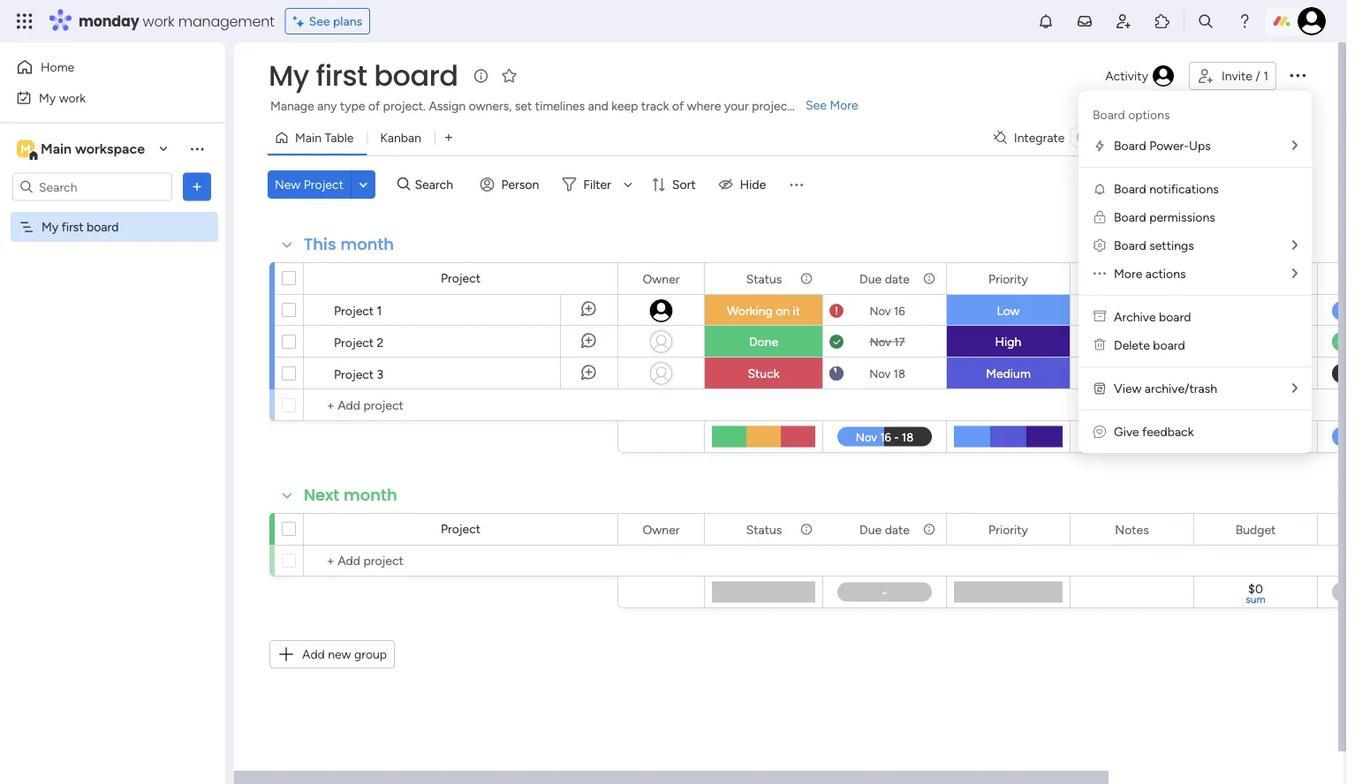 Task type: describe. For each thing, give the bounding box(es) containing it.
my up manage
[[269, 56, 309, 95]]

working
[[727, 304, 773, 319]]

1 owner from the top
[[643, 271, 680, 286]]

manage
[[270, 99, 314, 114]]

board options
[[1093, 107, 1171, 122]]

Search in workspace field
[[37, 177, 148, 197]]

action
[[1100, 305, 1134, 319]]

view archive/trash
[[1115, 381, 1218, 396]]

home button
[[11, 53, 190, 81]]

16
[[894, 304, 906, 318]]

first inside list box
[[62, 220, 84, 235]]

set
[[515, 99, 532, 114]]

home
[[41, 60, 74, 75]]

column information image for first due date field from the top
[[923, 272, 937, 286]]

main table button
[[268, 124, 367, 152]]

arrow down image
[[618, 174, 639, 195]]

track
[[642, 99, 669, 114]]

2 status from the top
[[747, 522, 783, 537]]

filter
[[584, 177, 612, 192]]

My first board field
[[264, 56, 463, 95]]

my work
[[39, 90, 86, 105]]

your
[[725, 99, 749, 114]]

2 of from the left
[[673, 99, 684, 114]]

$0
[[1249, 582, 1264, 597]]

settings
[[1150, 238, 1195, 253]]

2 priority from the top
[[989, 522, 1029, 537]]

on
[[776, 304, 790, 319]]

archive/trash
[[1145, 381, 1218, 396]]

keep
[[612, 99, 639, 114]]

give feedback
[[1115, 425, 1195, 440]]

activity button
[[1099, 62, 1183, 90]]

v2 user feedback image
[[1094, 425, 1107, 440]]

work for monday
[[143, 11, 175, 31]]

board power-ups image
[[1093, 139, 1108, 153]]

1 priority field from the top
[[985, 269, 1033, 289]]

board down archive board on the right top
[[1154, 338, 1186, 353]]

nov 17
[[870, 335, 905, 349]]

board up "project."
[[374, 56, 458, 95]]

add to favorites image
[[501, 67, 519, 84]]

v2 search image
[[398, 175, 411, 195]]

1 priority from the top
[[989, 271, 1029, 286]]

list arrow image for board settings
[[1293, 239, 1298, 252]]

project 3
[[334, 367, 384, 382]]

kanban button
[[367, 124, 435, 152]]

main for main workspace
[[41, 141, 72, 157]]

hide
[[740, 177, 767, 192]]

1 of from the left
[[369, 99, 380, 114]]

board power-ups
[[1115, 138, 1212, 153]]

stuck
[[748, 366, 780, 381]]

see for see more
[[806, 98, 827, 113]]

high
[[996, 335, 1022, 350]]

power-
[[1150, 138, 1190, 153]]

my work button
[[11, 84, 190, 112]]

1 notes field from the top
[[1111, 269, 1154, 289]]

assign
[[429, 99, 466, 114]]

column information image for first due date field from the bottom of the page
[[923, 523, 937, 537]]

column information image for second status field from the bottom of the page
[[800, 272, 814, 286]]

notes for 1st notes field from the bottom
[[1116, 522, 1150, 537]]

workspace options image
[[188, 140, 206, 158]]

menu image
[[788, 176, 805, 194]]

archive board
[[1115, 310, 1192, 325]]

1 horizontal spatial my first board
[[269, 56, 458, 95]]

hide button
[[712, 171, 777, 199]]

menu containing board options
[[1079, 91, 1313, 453]]

board permissions
[[1115, 210, 1216, 225]]

view
[[1115, 381, 1142, 396]]

invite
[[1222, 69, 1253, 84]]

dapulse integrations image
[[994, 131, 1008, 145]]

select product image
[[16, 12, 34, 30]]

see plans button
[[285, 8, 370, 34]]

board for board options
[[1093, 107, 1126, 122]]

inbox image
[[1077, 12, 1094, 30]]

2
[[377, 335, 384, 350]]

main for main table
[[295, 130, 322, 145]]

integrate
[[1015, 130, 1065, 145]]

my first board list box
[[0, 209, 225, 481]]

board for board power-ups
[[1115, 138, 1147, 153]]

delete
[[1115, 338, 1151, 353]]

notes
[[1141, 336, 1170, 350]]

Search field
[[411, 172, 464, 197]]

Budget field
[[1232, 520, 1281, 540]]

1 status field from the top
[[742, 269, 787, 289]]

new
[[275, 177, 301, 192]]

1 vertical spatial 1
[[377, 303, 382, 318]]

17
[[895, 335, 905, 349]]

1 due from the top
[[860, 271, 882, 286]]

see plans
[[309, 14, 363, 29]]

give
[[1115, 425, 1140, 440]]

add
[[302, 647, 325, 662]]

it
[[793, 304, 801, 319]]

project.
[[383, 99, 426, 114]]

feedback
[[1143, 425, 1195, 440]]

show board description image
[[471, 67, 492, 85]]

project 1
[[334, 303, 382, 318]]

workspace selection element
[[17, 138, 148, 161]]

1 horizontal spatial more
[[1115, 266, 1143, 282]]

person button
[[473, 171, 550, 199]]

1 horizontal spatial first
[[316, 56, 367, 95]]

board up notes
[[1160, 310, 1192, 325]]

sum
[[1247, 594, 1266, 606]]

new
[[328, 647, 351, 662]]

list arrow image for board power-ups
[[1293, 139, 1298, 152]]

invite / 1 button
[[1190, 62, 1277, 90]]

view archive/trash image
[[1093, 382, 1108, 396]]

angle down image
[[359, 178, 368, 191]]

sort
[[673, 177, 696, 192]]

$0 sum
[[1247, 582, 1266, 606]]

this
[[304, 233, 336, 256]]

budget
[[1236, 522, 1277, 537]]

delete board
[[1115, 338, 1186, 353]]

dapulse admin menu image
[[1094, 238, 1107, 253]]

monday
[[79, 11, 139, 31]]

2 due from the top
[[860, 522, 882, 537]]

see more
[[806, 98, 859, 113]]

collapse board header image
[[1294, 131, 1308, 145]]

other
[[1118, 368, 1148, 382]]

invite / 1
[[1222, 69, 1269, 84]]

group
[[354, 647, 387, 662]]

type
[[340, 99, 365, 114]]

list arrow image for more actions
[[1293, 267, 1298, 280]]

meeting
[[1096, 336, 1138, 350]]

medium
[[987, 366, 1031, 381]]

any
[[318, 99, 337, 114]]

sort button
[[644, 171, 707, 199]]



Task type: vqa. For each thing, say whether or not it's contained in the screenshot.
second Priority field from the top of the page
yes



Task type: locate. For each thing, give the bounding box(es) containing it.
2 nov from the top
[[870, 335, 892, 349]]

1 status from the top
[[747, 271, 783, 286]]

0 vertical spatial options image
[[1288, 64, 1309, 86]]

board up the board power-ups 'image'
[[1093, 107, 1126, 122]]

0 vertical spatial month
[[341, 233, 394, 256]]

1
[[1264, 69, 1269, 84], [377, 303, 382, 318]]

workspace image
[[17, 139, 34, 159]]

nov 18
[[870, 367, 906, 381]]

0 vertical spatial notes field
[[1111, 269, 1154, 289]]

1 vertical spatial status
[[747, 522, 783, 537]]

board notifications
[[1115, 182, 1220, 197]]

1 vertical spatial date
[[885, 522, 910, 537]]

1 horizontal spatial of
[[673, 99, 684, 114]]

more inside 'link'
[[830, 98, 859, 113]]

table
[[325, 130, 354, 145]]

board for board settings
[[1115, 238, 1147, 253]]

list arrow image
[[1293, 239, 1298, 252], [1293, 267, 1298, 280]]

2 + add project text field from the top
[[313, 551, 610, 572]]

board
[[374, 56, 458, 95], [87, 220, 119, 235], [1160, 310, 1192, 325], [1154, 338, 1186, 353]]

due
[[860, 271, 882, 286], [860, 522, 882, 537]]

This month field
[[300, 233, 399, 256]]

my
[[269, 56, 309, 95], [39, 90, 56, 105], [42, 220, 59, 235]]

Due date field
[[856, 269, 915, 289], [856, 520, 915, 540]]

options image
[[1288, 64, 1309, 86], [188, 178, 206, 196]]

0 vertical spatial due date
[[860, 271, 910, 286]]

board right dapulse admin menu image
[[1115, 238, 1147, 253]]

first
[[316, 56, 367, 95], [62, 220, 84, 235]]

new project
[[275, 177, 344, 192]]

more right project
[[830, 98, 859, 113]]

0 horizontal spatial my first board
[[42, 220, 119, 235]]

project 2
[[334, 335, 384, 350]]

low
[[997, 304, 1021, 319]]

ups
[[1190, 138, 1212, 153]]

1 owner field from the top
[[639, 269, 685, 289]]

1 vertical spatial due
[[860, 522, 882, 537]]

options image down workspace options image
[[188, 178, 206, 196]]

0 vertical spatial list arrow image
[[1293, 139, 1298, 152]]

1 list arrow image from the top
[[1293, 239, 1298, 252]]

nov left 17
[[870, 335, 892, 349]]

1 vertical spatial work
[[59, 90, 86, 105]]

project
[[304, 177, 344, 192], [441, 271, 481, 286], [334, 303, 374, 318], [334, 335, 374, 350], [334, 367, 374, 382], [441, 522, 481, 537]]

notes for first notes field from the top of the page
[[1116, 271, 1150, 286]]

my inside my work button
[[39, 90, 56, 105]]

0 vertical spatial due
[[860, 271, 882, 286]]

option
[[0, 211, 225, 215]]

new project button
[[268, 171, 351, 199]]

main right 'workspace' image
[[41, 141, 72, 157]]

timelines
[[535, 99, 585, 114]]

of right type
[[369, 99, 380, 114]]

main
[[295, 130, 322, 145], [41, 141, 72, 157]]

work down home
[[59, 90, 86, 105]]

board notifications image
[[1093, 182, 1108, 196]]

1 due date field from the top
[[856, 269, 915, 289]]

month inside 'next month' field
[[344, 484, 397, 507]]

0 vertical spatial priority
[[989, 271, 1029, 286]]

dapulse archived image
[[1094, 310, 1107, 325]]

and
[[588, 99, 609, 114]]

menu
[[1079, 91, 1313, 453]]

first down "search in workspace" field
[[62, 220, 84, 235]]

v2 done deadline image
[[830, 334, 844, 350]]

month
[[341, 233, 394, 256], [344, 484, 397, 507]]

0 horizontal spatial of
[[369, 99, 380, 114]]

see more link
[[804, 96, 861, 114]]

$500
[[1243, 367, 1270, 381]]

list arrow image for view archive/trash
[[1293, 382, 1298, 395]]

work for my
[[59, 90, 86, 105]]

management
[[178, 11, 275, 31]]

archive
[[1115, 310, 1157, 325]]

workspace
[[75, 141, 145, 157]]

0 vertical spatial + add project text field
[[313, 395, 610, 416]]

nov for project 2
[[870, 335, 892, 349]]

v2 overdue deadline image
[[830, 303, 844, 320]]

2 due date field from the top
[[856, 520, 915, 540]]

see for see plans
[[309, 14, 330, 29]]

0 horizontal spatial first
[[62, 220, 84, 235]]

nov for project 3
[[870, 367, 891, 381]]

dapulse checkmark sign image
[[1338, 332, 1348, 354]]

0 vertical spatial due date field
[[856, 269, 915, 289]]

month right 'next'
[[344, 484, 397, 507]]

notifications image
[[1038, 12, 1055, 30]]

0 vertical spatial priority field
[[985, 269, 1033, 289]]

18
[[894, 367, 906, 381]]

0 horizontal spatial 1
[[377, 303, 382, 318]]

1 vertical spatial owner
[[643, 522, 680, 537]]

see inside 'link'
[[806, 98, 827, 113]]

2 notes field from the top
[[1111, 520, 1154, 540]]

2 status field from the top
[[742, 520, 787, 540]]

Priority field
[[985, 269, 1033, 289], [985, 520, 1033, 540]]

month for next month
[[344, 484, 397, 507]]

v2 delete line image
[[1094, 338, 1107, 353]]

add new group button
[[270, 641, 395, 669]]

project inside button
[[304, 177, 344, 192]]

nov 16
[[870, 304, 906, 318]]

0 horizontal spatial see
[[309, 14, 330, 29]]

Notes field
[[1111, 269, 1154, 289], [1111, 520, 1154, 540]]

0 vertical spatial 1
[[1264, 69, 1269, 84]]

see
[[309, 14, 330, 29], [806, 98, 827, 113]]

1 horizontal spatial see
[[806, 98, 827, 113]]

action items
[[1100, 305, 1165, 319]]

my first board down "search in workspace" field
[[42, 220, 119, 235]]

board for board notifications
[[1115, 182, 1147, 197]]

see left the plans
[[309, 14, 330, 29]]

1 vertical spatial status field
[[742, 520, 787, 540]]

0 vertical spatial notes
[[1116, 271, 1150, 286]]

owner
[[643, 271, 680, 286], [643, 522, 680, 537]]

1 right /
[[1264, 69, 1269, 84]]

0 vertical spatial nov
[[870, 304, 892, 318]]

0 vertical spatial list arrow image
[[1293, 239, 1298, 252]]

1 vertical spatial notes field
[[1111, 520, 1154, 540]]

Next month field
[[300, 484, 402, 507]]

board for board permissions
[[1115, 210, 1147, 225]]

2 list arrow image from the top
[[1293, 382, 1298, 395]]

1 vertical spatial nov
[[870, 335, 892, 349]]

work right 'monday'
[[143, 11, 175, 31]]

board inside my first board list box
[[87, 220, 119, 235]]

board right board notifications image
[[1115, 182, 1147, 197]]

work
[[143, 11, 175, 31], [59, 90, 86, 105]]

see inside button
[[309, 14, 330, 29]]

1 horizontal spatial work
[[143, 11, 175, 31]]

1 horizontal spatial main
[[295, 130, 322, 145]]

1 vertical spatial + add project text field
[[313, 551, 610, 572]]

1 horizontal spatial options image
[[1288, 64, 1309, 86]]

board right the board power-ups 'image'
[[1115, 138, 1147, 153]]

owners,
[[469, 99, 512, 114]]

manage any type of project. assign owners, set timelines and keep track of where your project stands.
[[270, 99, 835, 114]]

apps image
[[1154, 12, 1172, 30]]

column information image
[[800, 272, 814, 286], [923, 272, 937, 286], [800, 523, 814, 537], [923, 523, 937, 537]]

permissions
[[1150, 210, 1216, 225]]

0 vertical spatial date
[[885, 271, 910, 286]]

first up type
[[316, 56, 367, 95]]

john smith image
[[1298, 7, 1327, 35]]

1 list arrow image from the top
[[1293, 139, 1298, 152]]

status
[[747, 271, 783, 286], [747, 522, 783, 537]]

1 vertical spatial first
[[62, 220, 84, 235]]

1 vertical spatial more
[[1115, 266, 1143, 282]]

0 vertical spatial more
[[830, 98, 859, 113]]

add view image
[[445, 131, 453, 144]]

next month
[[304, 484, 397, 507]]

0 vertical spatial owner
[[643, 271, 680, 286]]

0 vertical spatial status
[[747, 271, 783, 286]]

stands.
[[796, 99, 835, 114]]

1 up 2
[[377, 303, 382, 318]]

+ Add project text field
[[313, 395, 610, 416], [313, 551, 610, 572]]

2 vertical spatial nov
[[870, 367, 891, 381]]

main table
[[295, 130, 354, 145]]

my down home
[[39, 90, 56, 105]]

month inside this month field
[[341, 233, 394, 256]]

where
[[687, 99, 722, 114]]

board down "search in workspace" field
[[87, 220, 119, 235]]

0 vertical spatial work
[[143, 11, 175, 31]]

month right this
[[341, 233, 394, 256]]

notes
[[1116, 271, 1150, 286], [1116, 522, 1150, 537]]

2 due date from the top
[[860, 522, 910, 537]]

meeting notes
[[1096, 336, 1170, 350]]

2 notes from the top
[[1116, 522, 1150, 537]]

month for this month
[[341, 233, 394, 256]]

my first board inside list box
[[42, 220, 119, 235]]

1 horizontal spatial 1
[[1264, 69, 1269, 84]]

1 date from the top
[[885, 271, 910, 286]]

more right the more dots icon
[[1115, 266, 1143, 282]]

1 notes from the top
[[1116, 271, 1150, 286]]

0 vertical spatial status field
[[742, 269, 787, 289]]

1 vertical spatial options image
[[188, 178, 206, 196]]

0 vertical spatial owner field
[[639, 269, 685, 289]]

monday work management
[[79, 11, 275, 31]]

activity
[[1106, 69, 1149, 84]]

main inside workspace selection element
[[41, 141, 72, 157]]

1 nov from the top
[[870, 304, 892, 318]]

options
[[1129, 107, 1171, 122]]

next
[[304, 484, 340, 507]]

add new group
[[302, 647, 387, 662]]

1 vertical spatial list arrow image
[[1293, 382, 1298, 395]]

2 owner from the top
[[643, 522, 680, 537]]

notifications
[[1150, 182, 1220, 197]]

kanban
[[380, 130, 422, 145]]

0 vertical spatial first
[[316, 56, 367, 95]]

2 date from the top
[[885, 522, 910, 537]]

Status field
[[742, 269, 787, 289], [742, 520, 787, 540]]

3 nov from the top
[[870, 367, 891, 381]]

2 owner field from the top
[[639, 520, 685, 540]]

more dots image
[[1094, 266, 1107, 282]]

nov left 16
[[870, 304, 892, 318]]

0 horizontal spatial options image
[[188, 178, 206, 196]]

1 vertical spatial priority field
[[985, 520, 1033, 540]]

1 inside "button"
[[1264, 69, 1269, 84]]

invite members image
[[1115, 12, 1133, 30]]

list arrow image
[[1293, 139, 1298, 152], [1293, 382, 1298, 395]]

0 vertical spatial my first board
[[269, 56, 458, 95]]

date for first due date field from the top
[[885, 271, 910, 286]]

my inside my first board list box
[[42, 220, 59, 235]]

of right track
[[673, 99, 684, 114]]

board right v2 permission outline image
[[1115, 210, 1147, 225]]

items
[[1137, 305, 1165, 319]]

actions
[[1146, 266, 1187, 282]]

working on it
[[727, 304, 801, 319]]

2 priority field from the top
[[985, 520, 1033, 540]]

board settings
[[1115, 238, 1195, 253]]

1 + add project text field from the top
[[313, 395, 610, 416]]

plans
[[333, 14, 363, 29]]

work inside my work button
[[59, 90, 86, 105]]

search everything image
[[1198, 12, 1215, 30]]

1 vertical spatial due date
[[860, 522, 910, 537]]

nov
[[870, 304, 892, 318], [870, 335, 892, 349], [870, 367, 891, 381]]

done
[[749, 335, 779, 350]]

options image right /
[[1288, 64, 1309, 86]]

filter button
[[555, 171, 639, 199]]

main left table
[[295, 130, 322, 145]]

column information image for second status field from the top
[[800, 523, 814, 537]]

see right project
[[806, 98, 827, 113]]

0 horizontal spatial more
[[830, 98, 859, 113]]

1 vertical spatial my first board
[[42, 220, 119, 235]]

priority
[[989, 271, 1029, 286], [989, 522, 1029, 537]]

Owner field
[[639, 269, 685, 289], [639, 520, 685, 540]]

autopilot image
[[1177, 126, 1192, 148]]

0 vertical spatial see
[[309, 14, 330, 29]]

my down "search in workspace" field
[[42, 220, 59, 235]]

1 vertical spatial see
[[806, 98, 827, 113]]

main workspace
[[41, 141, 145, 157]]

1 due date from the top
[[860, 271, 910, 286]]

help image
[[1237, 12, 1254, 30]]

v2 permission outline image
[[1095, 210, 1106, 225]]

date for first due date field from the bottom of the page
[[885, 522, 910, 537]]

1 vertical spatial owner field
[[639, 520, 685, 540]]

/
[[1256, 69, 1261, 84]]

1 vertical spatial list arrow image
[[1293, 267, 1298, 280]]

2 list arrow image from the top
[[1293, 267, 1298, 280]]

1 vertical spatial month
[[344, 484, 397, 507]]

0 horizontal spatial main
[[41, 141, 72, 157]]

0 horizontal spatial work
[[59, 90, 86, 105]]

nov left 18
[[870, 367, 891, 381]]

my first board up type
[[269, 56, 458, 95]]

main inside button
[[295, 130, 322, 145]]

this month
[[304, 233, 394, 256]]

1 vertical spatial notes
[[1116, 522, 1150, 537]]

1 vertical spatial priority
[[989, 522, 1029, 537]]

1 vertical spatial due date field
[[856, 520, 915, 540]]



